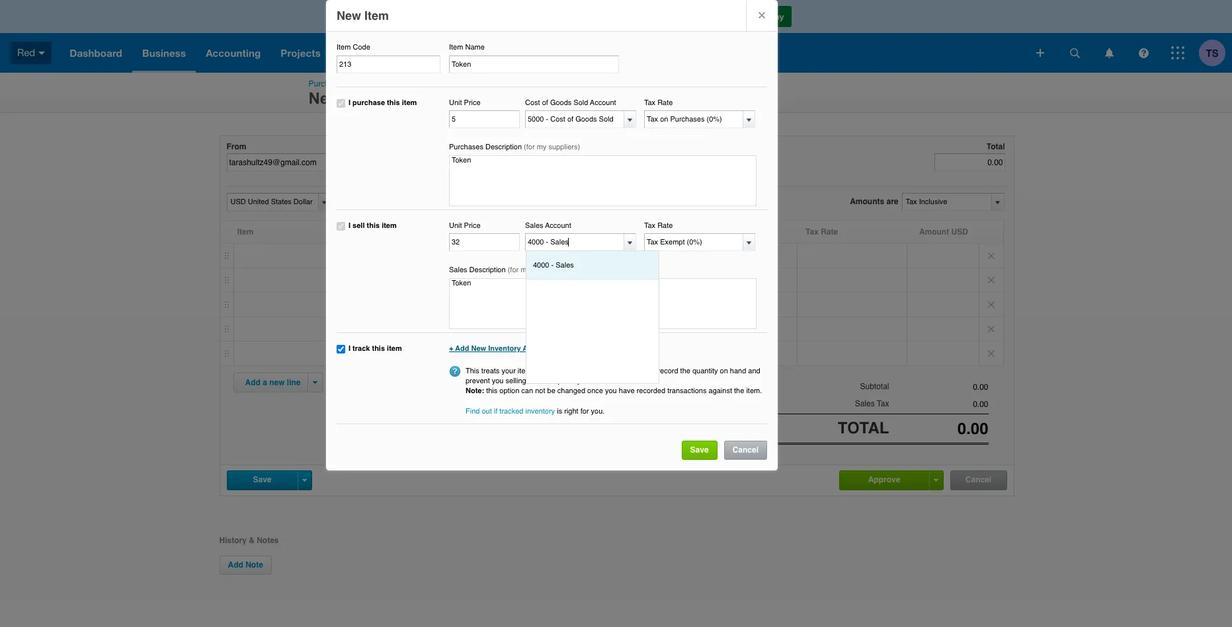 Task type: describe. For each thing, give the bounding box(es) containing it.
to inside ts banner
[[759, 11, 767, 22]]

item for treats
[[518, 367, 532, 376]]

rate for sales account
[[658, 221, 673, 230]]

expenses
[[368, 378, 405, 387]]

is
[[557, 408, 562, 416]]

total
[[987, 142, 1005, 152]]

sales for sales account
[[525, 221, 544, 230]]

add for add note
[[228, 561, 243, 570]]

sales tax
[[855, 400, 890, 409]]

purchases description (for my suppliers)
[[449, 143, 580, 152]]

I purchase this item checkbox
[[337, 99, 345, 108]]

from
[[227, 142, 246, 152]]

0 horizontal spatial save link
[[227, 472, 297, 489]]

bills to pay link
[[392, 79, 430, 89]]

item for item name
[[449, 43, 463, 52]]

can
[[522, 387, 533, 396]]

project
[[471, 378, 498, 387]]

price right qty
[[613, 228, 632, 237]]

be
[[547, 387, 556, 396]]

cancel button
[[951, 472, 1007, 490]]

due date
[[437, 142, 471, 152]]

I sell this item checkbox
[[337, 222, 345, 231]]

2 › from the left
[[435, 79, 437, 88]]

this for purchase
[[387, 98, 400, 107]]

unit price for sales
[[449, 221, 481, 230]]

more approve options... image
[[934, 480, 939, 482]]

approve
[[868, 476, 901, 485]]

record
[[658, 367, 679, 376]]

amount usd
[[920, 228, 969, 237]]

more add line options... image
[[313, 382, 318, 384]]

xero
[[628, 367, 644, 376]]

ts banner
[[0, 0, 1233, 73]]

add for add a new line
[[245, 378, 261, 388]]

(for for sales description
[[508, 266, 519, 275]]

your
[[502, 367, 516, 376]]

new inside purchases overview › bills to pay › new bill
[[309, 89, 341, 107]]

Item Code text field
[[337, 55, 441, 73]]

(for for purchases description
[[524, 143, 535, 152]]

you.
[[591, 408, 605, 416]]

amount
[[920, 228, 950, 237]]

0 vertical spatial the
[[681, 367, 691, 376]]

are
[[887, 197, 899, 206]]

ts
[[1207, 47, 1219, 59]]

a right as
[[543, 367, 547, 376]]

i purchase this item
[[349, 98, 417, 107]]

prevent
[[466, 377, 490, 386]]

1 vertical spatial asset
[[484, 356, 504, 365]]

0 vertical spatial you
[[492, 377, 504, 386]]

unit right qty
[[595, 228, 611, 237]]

goods
[[550, 98, 572, 107]]

Total text field
[[935, 154, 1005, 171]]

add a new line
[[245, 378, 301, 388]]

find out if tracked inventory is right for you.
[[466, 408, 605, 416]]

find out if tracked inventory link
[[466, 408, 555, 416]]

4 delete line item image from the top
[[980, 342, 1003, 366]]

add a new line link
[[237, 374, 309, 392]]

2 delete line item image from the top
[[980, 293, 1003, 317]]

to inside purchases overview › bills to pay › new bill
[[408, 79, 415, 89]]

sales right -
[[556, 261, 574, 270]]

Due Date text field
[[438, 154, 493, 171]]

if
[[494, 408, 498, 416]]

notes
[[257, 536, 279, 546]]

0 vertical spatial inventory
[[488, 344, 521, 353]]

changed
[[558, 387, 586, 396]]

out
[[482, 408, 492, 416]]

assign expenses to a customer or project link
[[331, 373, 506, 393]]

customer
[[423, 378, 459, 387]]

price for sales
[[464, 221, 481, 230]]

sales account
[[525, 221, 571, 230]]

history
[[219, 536, 247, 546]]

purchases overview › bills to pay › new bill
[[309, 79, 440, 107]]

0 vertical spatial new
[[337, 9, 361, 22]]

item name
[[449, 43, 485, 52]]

subtotal
[[860, 382, 890, 392]]

date
[[454, 142, 471, 152]]

this treats your item as a tracked inventory asset. xero will record the quantity on hand and prevent you selling below a quantity of zero. note: this option can not be changed once you have recorded transactions against the item.
[[466, 367, 762, 396]]

price for purchases
[[464, 98, 481, 107]]

1 vertical spatial description
[[332, 228, 376, 237]]

choose
[[698, 11, 729, 22]]

new item
[[337, 9, 389, 22]]

sell
[[353, 221, 365, 230]]

history & notes
[[219, 536, 279, 546]]

buy
[[770, 11, 784, 22]]

i track this item
[[349, 344, 402, 353]]

item for track
[[387, 344, 402, 353]]

a left "customer"
[[417, 378, 421, 387]]

unit price for purchases
[[449, 98, 481, 107]]

red button
[[0, 33, 60, 73]]

purchases for (for my suppliers)
[[449, 143, 484, 152]]

add note link
[[219, 556, 272, 576]]

approve link
[[840, 472, 929, 489]]

i sell this item
[[349, 221, 397, 230]]

pay
[[417, 79, 430, 89]]

4000
[[533, 261, 549, 270]]

this for sell
[[367, 221, 380, 230]]

0 horizontal spatial of
[[542, 98, 548, 107]]

1 delete line item image from the top
[[980, 244, 1003, 268]]

right
[[564, 408, 579, 416]]

item.
[[747, 387, 762, 396]]

find
[[466, 408, 480, 416]]

unit price right qty
[[595, 228, 632, 237]]

line
[[287, 378, 301, 388]]

svg image
[[39, 51, 45, 55]]

reference
[[512, 142, 550, 152]]

purchases overview link
[[309, 79, 380, 89]]

choose a plan to buy link
[[0, 0, 1233, 33]]

against
[[709, 387, 732, 396]]

bill
[[346, 89, 370, 107]]

due
[[437, 142, 452, 152]]

selling
[[506, 377, 526, 386]]

this inside this treats your item as a tracked inventory asset. xero will record the quantity on hand and prevent you selling below a quantity of zero. note: this option can not be changed once you have recorded transactions against the item.
[[486, 387, 498, 396]]

sales for sales tax
[[855, 400, 875, 409]]

add inside + add new inventory asset account inventory asset account
[[455, 344, 469, 353]]

1 horizontal spatial you
[[605, 387, 617, 396]]

for
[[581, 408, 589, 416]]

option
[[500, 387, 520, 396]]

track
[[353, 344, 370, 353]]

cost
[[525, 98, 540, 107]]



Task type: locate. For each thing, give the bounding box(es) containing it.
3 delete line item image from the top
[[980, 318, 1003, 341]]

0 horizontal spatial inventory
[[449, 356, 482, 365]]

0 vertical spatial to
[[759, 11, 767, 22]]

and
[[749, 367, 761, 376]]

1 vertical spatial my
[[521, 266, 531, 275]]

(for left suppliers)
[[524, 143, 535, 152]]

a
[[732, 11, 737, 22], [543, 367, 547, 376], [550, 377, 554, 386], [417, 378, 421, 387], [263, 378, 267, 388]]

(for left 4000
[[508, 266, 519, 275]]

hand
[[730, 367, 747, 376]]

save link left the cancel link
[[682, 441, 718, 460]]

item inside this treats your item as a tracked inventory asset. xero will record the quantity on hand and prevent you selling below a quantity of zero. note: this option can not be changed once you have recorded transactions against the item.
[[518, 367, 532, 376]]

unit price up unit price text box
[[449, 221, 481, 230]]

below
[[528, 377, 548, 386]]

sales down subtotal
[[855, 400, 875, 409]]

total
[[838, 420, 890, 438]]

customers)
[[533, 266, 569, 275]]

0 horizontal spatial purchases
[[309, 79, 346, 89]]

inventory up zero.
[[575, 367, 605, 376]]

save link
[[682, 441, 718, 460], [227, 472, 297, 489]]

sales description (for my customers)
[[449, 266, 569, 275]]

4000 - sales
[[533, 261, 574, 270]]

0 vertical spatial tracked
[[550, 367, 573, 376]]

the left item.
[[734, 387, 745, 396]]

unit up the "due date"
[[449, 98, 462, 107]]

save left the cancel link
[[690, 446, 709, 455]]

1 vertical spatial save link
[[227, 472, 297, 489]]

sales for sales description (for my customers)
[[449, 266, 467, 275]]

my left 4000
[[521, 266, 531, 275]]

0 horizontal spatial quantity
[[556, 377, 581, 386]]

my left suppliers)
[[537, 143, 547, 152]]

0 horizontal spatial inventory
[[526, 408, 555, 416]]

1 › from the left
[[384, 79, 387, 88]]

unit price up date
[[449, 98, 481, 107]]

item for sell
[[382, 221, 397, 230]]

to
[[759, 11, 767, 22], [408, 79, 415, 89], [407, 378, 414, 387]]

2 vertical spatial add
[[228, 561, 243, 570]]

a inside ts banner
[[732, 11, 737, 22]]

0 vertical spatial of
[[542, 98, 548, 107]]

cancel link
[[724, 441, 767, 460]]

cost of goods sold account
[[525, 98, 616, 107]]

purchases up the "due date" text field
[[449, 143, 484, 152]]

this down project
[[486, 387, 498, 396]]

unit for sales description
[[449, 221, 462, 230]]

0 vertical spatial description
[[486, 143, 522, 152]]

purchases up "i purchase this item" option
[[309, 79, 346, 89]]

2 vertical spatial i
[[349, 344, 351, 353]]

unit
[[449, 98, 462, 107], [449, 221, 462, 230], [595, 228, 611, 237]]

1 vertical spatial i
[[349, 221, 351, 230]]

amounts
[[850, 197, 885, 206]]

new
[[269, 378, 285, 388]]

0 horizontal spatial add
[[228, 561, 243, 570]]

usd
[[952, 228, 969, 237]]

0 vertical spatial save
[[690, 446, 709, 455]]

this right track
[[372, 344, 385, 353]]

assign expenses to a customer or project
[[340, 378, 498, 387]]

1 horizontal spatial add
[[245, 378, 261, 388]]

+ add new inventory asset account inventory asset account
[[449, 344, 574, 365]]

delete line item image
[[980, 244, 1003, 268], [980, 293, 1003, 317], [980, 318, 1003, 341], [980, 342, 1003, 366]]

Reference text field
[[512, 154, 611, 171]]

delete line item image
[[980, 269, 1003, 292]]

tax
[[644, 98, 656, 107], [644, 221, 656, 230], [806, 228, 819, 237], [877, 400, 890, 409]]

suppliers)
[[549, 143, 580, 152]]

0 vertical spatial quantity
[[693, 367, 718, 376]]

new up item code
[[337, 9, 361, 22]]

description for i sell this item
[[469, 266, 506, 275]]

have
[[619, 387, 635, 396]]

i right i track this item option
[[349, 344, 351, 353]]

0 horizontal spatial save
[[253, 476, 272, 485]]

or
[[461, 378, 469, 387]]

of left zero.
[[583, 377, 589, 386]]

price up date
[[464, 98, 481, 107]]

add left note
[[228, 561, 243, 570]]

you down zero.
[[605, 387, 617, 396]]

asset up treats
[[484, 356, 504, 365]]

save link left more save options... image
[[227, 472, 297, 489]]

2 horizontal spatial add
[[455, 344, 469, 353]]

add note
[[228, 561, 263, 570]]

item right track
[[387, 344, 402, 353]]

1 i from the top
[[349, 98, 351, 107]]

1 vertical spatial inventory
[[449, 356, 482, 365]]

1 horizontal spatial purchases
[[449, 143, 484, 152]]

0 vertical spatial add
[[455, 344, 469, 353]]

1 horizontal spatial save
[[690, 446, 709, 455]]

&
[[249, 536, 255, 546]]

quantity
[[693, 367, 718, 376], [556, 377, 581, 386]]

tax rate
[[644, 98, 673, 107], [644, 221, 673, 230], [806, 228, 838, 237]]

1 horizontal spatial of
[[583, 377, 589, 386]]

1 horizontal spatial tracked
[[550, 367, 573, 376]]

1 vertical spatial of
[[583, 377, 589, 386]]

1 vertical spatial new
[[309, 89, 341, 107]]

tax rate for cost of goods sold account
[[644, 98, 673, 107]]

purchases
[[309, 79, 346, 89], [449, 143, 484, 152]]

Item Name text field
[[449, 55, 619, 73]]

not
[[535, 387, 545, 396]]

item
[[402, 98, 417, 107], [382, 221, 397, 230], [387, 344, 402, 353], [518, 367, 532, 376]]

0 vertical spatial purchases
[[309, 79, 346, 89]]

the
[[681, 367, 691, 376], [734, 387, 745, 396]]

unit up unit price text box
[[449, 221, 462, 230]]

1 vertical spatial save
[[253, 476, 272, 485]]

quantity up the changed
[[556, 377, 581, 386]]

2 vertical spatial to
[[407, 378, 414, 387]]

None text field
[[526, 111, 625, 128], [645, 111, 744, 128], [227, 154, 355, 171], [449, 155, 757, 206], [526, 234, 625, 251], [645, 234, 744, 251], [890, 383, 989, 392], [890, 420, 989, 439], [526, 111, 625, 128], [645, 111, 744, 128], [227, 154, 355, 171], [449, 155, 757, 206], [526, 234, 625, 251], [645, 234, 744, 251], [890, 383, 989, 392], [890, 420, 989, 439]]

new
[[337, 9, 361, 22], [309, 89, 341, 107], [471, 344, 486, 353]]

› right the pay
[[435, 79, 437, 88]]

cancel down item.
[[733, 446, 759, 455]]

new down purchases overview link
[[309, 89, 341, 107]]

2 vertical spatial new
[[471, 344, 486, 353]]

3 i from the top
[[349, 344, 351, 353]]

you
[[492, 377, 504, 386], [605, 387, 617, 396]]

my for suppliers)
[[537, 143, 547, 152]]

i right i sell this item checkbox
[[349, 221, 351, 230]]

1 vertical spatial the
[[734, 387, 745, 396]]

0 vertical spatial i
[[349, 98, 351, 107]]

purchases inside purchases overview › bills to pay › new bill
[[309, 79, 346, 89]]

None text field
[[449, 111, 520, 128], [227, 194, 317, 210], [903, 194, 991, 210], [449, 278, 757, 329], [890, 400, 989, 410], [449, 111, 520, 128], [227, 194, 317, 210], [903, 194, 991, 210], [449, 278, 757, 329], [890, 400, 989, 410]]

1 horizontal spatial asset
[[523, 344, 543, 353]]

as
[[534, 367, 541, 376]]

of
[[542, 98, 548, 107], [583, 377, 589, 386]]

› left the 'bills'
[[384, 79, 387, 88]]

i for i track this item
[[349, 344, 351, 353]]

unit price
[[449, 98, 481, 107], [449, 221, 481, 230], [595, 228, 632, 237]]

description
[[486, 143, 522, 152], [332, 228, 376, 237], [469, 266, 506, 275]]

Unit Price text field
[[449, 234, 520, 252]]

inventory
[[575, 367, 605, 376], [526, 408, 555, 416]]

1 vertical spatial cancel
[[966, 476, 992, 485]]

price up unit price text box
[[464, 221, 481, 230]]

item left as
[[518, 367, 532, 376]]

item for item code
[[337, 43, 351, 52]]

inventory up your
[[488, 344, 521, 353]]

tracked right if at left
[[500, 408, 524, 416]]

0 vertical spatial my
[[537, 143, 547, 152]]

new up this
[[471, 344, 486, 353]]

qty
[[567, 228, 580, 237]]

rate
[[658, 98, 673, 107], [658, 221, 673, 230], [821, 228, 838, 237]]

i
[[349, 98, 351, 107], [349, 221, 351, 230], [349, 344, 351, 353]]

0 vertical spatial save link
[[682, 441, 718, 460]]

1 vertical spatial purchases
[[449, 143, 484, 152]]

a left plan
[[732, 11, 737, 22]]

1 vertical spatial you
[[605, 387, 617, 396]]

1 horizontal spatial cancel
[[966, 476, 992, 485]]

inventory
[[488, 344, 521, 353], [449, 356, 482, 365]]

on
[[720, 367, 728, 376]]

1 vertical spatial add
[[245, 378, 261, 388]]

1 horizontal spatial save link
[[682, 441, 718, 460]]

the right record
[[681, 367, 691, 376]]

1 vertical spatial tracked
[[500, 408, 524, 416]]

amounts are
[[850, 197, 899, 206]]

this
[[466, 367, 480, 376]]

item code
[[337, 43, 370, 52]]

i for i sell this item
[[349, 221, 351, 230]]

rate for cost of goods sold account
[[658, 98, 673, 107]]

my for customers)
[[521, 266, 531, 275]]

this down the 'bills'
[[387, 98, 400, 107]]

cancel right more approve options... icon
[[966, 476, 992, 485]]

1 horizontal spatial my
[[537, 143, 547, 152]]

plan
[[739, 11, 756, 22]]

inventory left the is
[[526, 408, 555, 416]]

asset up as
[[523, 344, 543, 353]]

quantity left on
[[693, 367, 718, 376]]

treats
[[482, 367, 500, 376]]

+
[[449, 344, 454, 353]]

0 horizontal spatial (for
[[508, 266, 519, 275]]

0 horizontal spatial tracked
[[500, 408, 524, 416]]

1 horizontal spatial ›
[[435, 79, 437, 88]]

0 vertical spatial asset
[[523, 344, 543, 353]]

transactions
[[668, 387, 707, 396]]

i right "i purchase this item" option
[[349, 98, 351, 107]]

tax rate for sales account
[[644, 221, 673, 230]]

recorded
[[637, 387, 666, 396]]

1 horizontal spatial inventory
[[488, 344, 521, 353]]

cancel inside button
[[966, 476, 992, 485]]

new inside + add new inventory asset account inventory asset account
[[471, 344, 486, 353]]

0 horizontal spatial ›
[[384, 79, 387, 88]]

to left the pay
[[408, 79, 415, 89]]

tracked up be
[[550, 367, 573, 376]]

sales left qty
[[525, 221, 544, 230]]

choose a plan to buy
[[698, 11, 784, 22]]

unit for purchases description
[[449, 98, 462, 107]]

inventory up this
[[449, 356, 482, 365]]

note:
[[466, 387, 484, 396]]

add right +
[[455, 344, 469, 353]]

1 horizontal spatial the
[[734, 387, 745, 396]]

a left new
[[263, 378, 267, 388]]

purchases for new bill
[[309, 79, 346, 89]]

0 vertical spatial inventory
[[575, 367, 605, 376]]

1 vertical spatial quantity
[[556, 377, 581, 386]]

red
[[17, 47, 35, 58]]

sold
[[574, 98, 588, 107]]

0 horizontal spatial cancel
[[733, 446, 759, 455]]

0 vertical spatial cancel
[[733, 446, 759, 455]]

of right cost
[[542, 98, 548, 107]]

I track this item checkbox
[[337, 345, 345, 354]]

note
[[246, 561, 263, 570]]

inventory inside this treats your item as a tracked inventory asset. xero will record the quantity on hand and prevent you selling below a quantity of zero. note: this option can not be changed once you have recorded transactions against the item.
[[575, 367, 605, 376]]

purchase
[[353, 98, 385, 107]]

item for purchase
[[402, 98, 417, 107]]

-
[[551, 261, 554, 270]]

save
[[690, 446, 709, 455], [253, 476, 272, 485]]

of inside this treats your item as a tracked inventory asset. xero will record the quantity on hand and prevent you selling below a quantity of zero. note: this option can not be changed once you have recorded transactions against the item.
[[583, 377, 589, 386]]

1 horizontal spatial inventory
[[575, 367, 605, 376]]

2 i from the top
[[349, 221, 351, 230]]

1 horizontal spatial quantity
[[693, 367, 718, 376]]

asset.
[[607, 367, 626, 376]]

add left new
[[245, 378, 261, 388]]

item for item
[[237, 228, 254, 237]]

bills
[[392, 79, 406, 89]]

a up be
[[550, 377, 554, 386]]

this for track
[[372, 344, 385, 353]]

0 horizontal spatial my
[[521, 266, 531, 275]]

2 vertical spatial description
[[469, 266, 506, 275]]

0 horizontal spatial you
[[492, 377, 504, 386]]

0 vertical spatial (for
[[524, 143, 535, 152]]

this right sell
[[367, 221, 380, 230]]

0 horizontal spatial asset
[[484, 356, 504, 365]]

1 vertical spatial (for
[[508, 266, 519, 275]]

to left buy
[[759, 11, 767, 22]]

description for i purchase this item
[[486, 143, 522, 152]]

save left more save options... image
[[253, 476, 272, 485]]

assign
[[340, 378, 366, 387]]

tracked
[[550, 367, 573, 376], [500, 408, 524, 416]]

to right expenses
[[407, 378, 414, 387]]

overview
[[348, 79, 380, 89]]

1 vertical spatial to
[[408, 79, 415, 89]]

more save options... image
[[302, 480, 307, 482]]

svg image
[[1172, 46, 1185, 60], [1070, 48, 1080, 58], [1105, 48, 1114, 58], [1139, 48, 1149, 58], [1037, 49, 1045, 57]]

item right sell
[[382, 221, 397, 230]]

i for i purchase this item
[[349, 98, 351, 107]]

sales down unit price text box
[[449, 266, 467, 275]]

item
[[365, 9, 389, 22], [337, 43, 351, 52], [449, 43, 463, 52], [237, 228, 254, 237]]

tracked inside this treats your item as a tracked inventory asset. xero will record the quantity on hand and prevent you selling below a quantity of zero. note: this option can not be changed once you have recorded transactions against the item.
[[550, 367, 573, 376]]

0 horizontal spatial the
[[681, 367, 691, 376]]

1 vertical spatial inventory
[[526, 408, 555, 416]]

item down "bills to pay" link
[[402, 98, 417, 107]]

1 horizontal spatial (for
[[524, 143, 535, 152]]

you down treats
[[492, 377, 504, 386]]



Task type: vqa. For each thing, say whether or not it's contained in the screenshot.
2nd › from the right
yes



